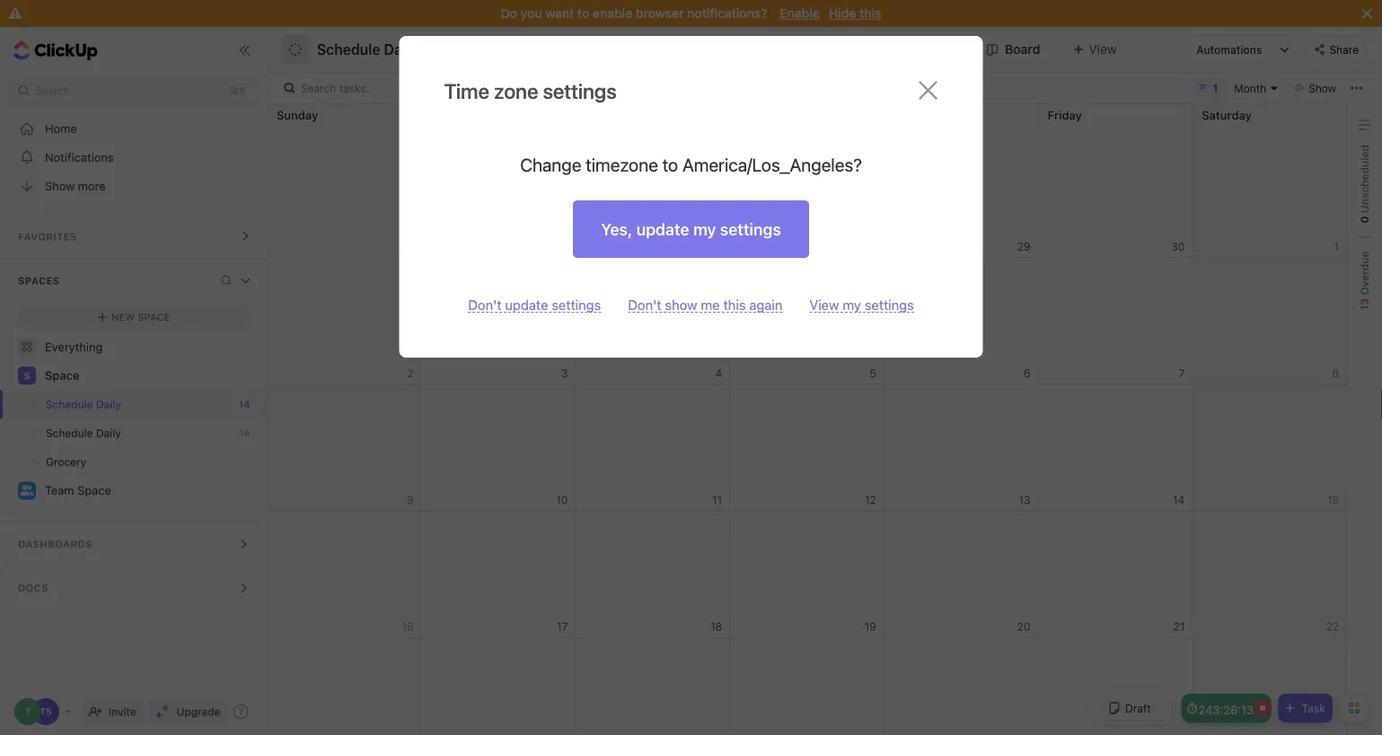 Task type: vqa. For each thing, say whether or not it's contained in the screenshot.
Reminder
no



Task type: describe. For each thing, give the bounding box(es) containing it.
sunday
[[277, 108, 318, 121]]

home
[[45, 122, 77, 135]]

hide
[[829, 6, 857, 21]]

settings for don't update settings
[[552, 297, 601, 313]]

automations
[[1197, 43, 1263, 56]]

overdue
[[1359, 251, 1372, 298]]

show more
[[45, 179, 106, 193]]

daily calendar link
[[635, 27, 728, 72]]

tasks inside completed tasks link
[[931, 42, 964, 57]]

friday
[[1048, 108, 1083, 121]]

team
[[45, 484, 74, 497]]

task
[[1302, 702, 1326, 714]]

notifications
[[45, 151, 114, 164]]

america/los_angeles?
[[683, 154, 862, 175]]

grid containing sunday
[[267, 104, 1348, 735]]

view my settings link
[[810, 297, 915, 313]]

browser
[[636, 6, 684, 21]]

upgrade link
[[149, 699, 228, 724]]

1 horizontal spatial my
[[843, 297, 862, 313]]

today
[[500, 82, 530, 94]]

yes, update my settings button
[[573, 200, 809, 258]]

1 vertical spatial 14
[[239, 427, 250, 439]]

getting started guide link
[[464, 27, 601, 72]]

tasks list link
[[762, 27, 828, 72]]

search for search tasks...
[[301, 82, 336, 94]]

tasks inside the tasks list link
[[762, 42, 796, 57]]

zone
[[494, 79, 539, 103]]

guide
[[559, 42, 593, 57]]

space for new
[[138, 311, 170, 323]]

enable
[[780, 6, 820, 21]]

show
[[665, 297, 698, 313]]

daily calendar
[[635, 42, 721, 57]]

don't for don't show me this again
[[628, 297, 662, 313]]

space link
[[45, 361, 252, 390]]

don't show me this again
[[628, 297, 783, 313]]

grocery
[[46, 456, 86, 468]]

2 schedule daily link from the top
[[0, 419, 232, 447]]

schedule for 2nd schedule daily link from the top
[[46, 427, 93, 439]]

show
[[45, 179, 75, 193]]

daily inside button
[[384, 41, 418, 58]]

schedule inside button
[[317, 41, 381, 58]]

update for don't
[[505, 297, 548, 313]]

243:26:13
[[1199, 703, 1254, 716]]

notifications link
[[0, 143, 268, 172]]

0 horizontal spatial to
[[578, 6, 590, 21]]

automations button
[[1188, 36, 1272, 63]]

0 vertical spatial 14
[[239, 399, 250, 410]]

settings inside button
[[720, 219, 782, 239]]

tasks...
[[339, 82, 376, 94]]

share
[[1330, 43, 1360, 56]]

settings for view my settings
[[865, 297, 915, 313]]

2 row from the top
[[268, 258, 1348, 385]]

list
[[799, 42, 821, 57]]

time zone settings dialog
[[399, 36, 983, 358]]

everything
[[45, 340, 103, 354]]

completed
[[862, 42, 927, 57]]

my inside the yes, update my settings button
[[694, 219, 717, 239]]

1 vertical spatial schedule daily
[[46, 398, 121, 411]]

new
[[112, 311, 135, 323]]

5 row from the top
[[268, 638, 1348, 735]]

enable
[[593, 6, 633, 21]]

⌘k
[[230, 84, 247, 97]]

calendar
[[667, 42, 721, 57]]

docs
[[18, 582, 48, 594]]

schedule for 1st schedule daily link from the top of the the "sidebar" navigation
[[46, 398, 93, 411]]

timezone
[[586, 154, 658, 175]]

daily up grocery link
[[96, 427, 121, 439]]

me
[[701, 297, 720, 313]]

4 row from the top
[[268, 511, 1348, 638]]

schedule daily button
[[310, 30, 418, 69]]

3 row from the top
[[268, 385, 1348, 511]]

don't update settings
[[468, 297, 601, 313]]



Task type: locate. For each thing, give the bounding box(es) containing it.
search tasks...
[[301, 82, 376, 94]]

schedule daily link
[[0, 390, 232, 419], [0, 419, 232, 447]]

1 row from the top
[[268, 104, 1348, 258]]

14
[[239, 399, 250, 410], [239, 427, 250, 439]]

1 don't from the left
[[468, 297, 502, 313]]

unscheduled
[[1359, 145, 1372, 216]]

schedule daily link up grocery
[[0, 419, 232, 447]]

yes, update my settings
[[601, 219, 782, 239]]

schedule daily down "everything" at the left top of the page
[[46, 398, 121, 411]]

search inside the "sidebar" navigation
[[35, 84, 70, 97]]

space for team
[[77, 484, 111, 497]]

new space
[[112, 311, 170, 323]]

tasks
[[762, 42, 796, 57], [931, 42, 964, 57]]

search up sunday
[[301, 82, 336, 94]]

search for search
[[35, 84, 70, 97]]

1 horizontal spatial to
[[663, 154, 678, 175]]

1 vertical spatial to
[[663, 154, 678, 175]]

you
[[521, 6, 542, 21]]

invite
[[109, 705, 136, 718]]

view my settings
[[810, 297, 915, 313]]

my right view
[[843, 297, 862, 313]]

daily down space link on the left
[[96, 398, 121, 411]]

1 vertical spatial space
[[45, 369, 80, 382]]

update
[[637, 219, 690, 239], [505, 297, 548, 313]]

completed tasks link
[[862, 27, 972, 72]]

1 horizontal spatial update
[[637, 219, 690, 239]]

tasks list
[[762, 42, 821, 57]]

getting
[[464, 42, 508, 57]]

schedule daily link up grocery link
[[0, 390, 232, 419]]

settings down guide
[[543, 79, 617, 103]]

daily down browser
[[635, 42, 664, 57]]

space right new
[[138, 311, 170, 323]]

tasks left list
[[762, 42, 796, 57]]

schedule daily up grocery
[[46, 427, 121, 439]]

dashboards
[[18, 538, 92, 550]]

1 horizontal spatial this
[[860, 6, 882, 21]]

update inside the yes, update my settings button
[[637, 219, 690, 239]]

schedule daily inside button
[[317, 41, 418, 58]]

settings
[[543, 79, 617, 103], [720, 219, 782, 239], [552, 297, 601, 313], [865, 297, 915, 313]]

to right want
[[578, 6, 590, 21]]

don't
[[468, 297, 502, 313], [628, 297, 662, 313]]

team space link
[[45, 476, 252, 505]]

update for yes,
[[637, 219, 690, 239]]

board
[[1006, 42, 1041, 57]]

view
[[810, 297, 840, 313]]

this right me
[[724, 297, 746, 313]]

settings down america/los_angeles?
[[720, 219, 782, 239]]

1 vertical spatial schedule
[[46, 398, 93, 411]]

upgrade
[[177, 705, 221, 718]]

2 tasks from the left
[[931, 42, 964, 57]]

search
[[301, 82, 336, 94], [35, 84, 70, 97]]

0 horizontal spatial don't
[[468, 297, 502, 313]]

space
[[138, 311, 170, 323], [45, 369, 80, 382], [77, 484, 111, 497]]

0 vertical spatial this
[[860, 6, 882, 21]]

change
[[520, 154, 582, 175]]

change timezone to america/los_angeles?
[[520, 154, 862, 175]]

0 vertical spatial schedule daily
[[317, 41, 418, 58]]

1 vertical spatial this
[[724, 297, 746, 313]]

tasks right completed
[[931, 42, 964, 57]]

want
[[546, 6, 574, 21]]

2 vertical spatial schedule
[[46, 427, 93, 439]]

1 tasks from the left
[[762, 42, 796, 57]]

0 vertical spatial to
[[578, 6, 590, 21]]

do you want to enable browser notifications? enable hide this
[[501, 6, 882, 21]]

again
[[750, 297, 783, 313]]

space down "everything" at the left top of the page
[[45, 369, 80, 382]]

0 vertical spatial schedule
[[317, 41, 381, 58]]

schedule daily up "search tasks..." text field
[[317, 41, 418, 58]]

0 horizontal spatial update
[[505, 297, 548, 313]]

home link
[[0, 114, 268, 143]]

0 vertical spatial my
[[694, 219, 717, 239]]

0
[[1359, 216, 1372, 223]]

don't for don't update settings
[[468, 297, 502, 313]]

getting started guide
[[464, 42, 593, 57]]

favorites button
[[0, 215, 268, 258]]

1 horizontal spatial search
[[301, 82, 336, 94]]

user group image
[[20, 485, 34, 495]]

1 schedule daily link from the top
[[0, 390, 232, 419]]

0 horizontal spatial tasks
[[762, 42, 796, 57]]

my
[[694, 219, 717, 239], [843, 297, 862, 313]]

share button
[[1308, 35, 1367, 64]]

to right timezone
[[663, 154, 678, 175]]

yes,
[[601, 219, 633, 239]]

favorites
[[18, 231, 77, 243]]

0 horizontal spatial this
[[724, 297, 746, 313]]

this inside time zone settings dialog
[[724, 297, 746, 313]]

1 horizontal spatial tasks
[[931, 42, 964, 57]]

this right hide
[[860, 6, 882, 21]]

search up home
[[35, 84, 70, 97]]

saturday
[[1203, 108, 1252, 121]]

settings for time zone settings
[[543, 79, 617, 103]]

more
[[78, 179, 106, 193]]

0 vertical spatial space
[[138, 311, 170, 323]]

1 horizontal spatial don't
[[628, 297, 662, 313]]

space right team
[[77, 484, 111, 497]]

everything link
[[0, 332, 268, 361]]

time zone settings
[[444, 79, 617, 103]]

1 vertical spatial update
[[505, 297, 548, 313]]

do
[[501, 6, 518, 21]]

completed tasks
[[862, 42, 964, 57]]

1 vertical spatial my
[[843, 297, 862, 313]]

0 vertical spatial update
[[637, 219, 690, 239]]

grocery link
[[0, 447, 232, 476]]

row
[[268, 104, 1348, 258], [268, 258, 1348, 385], [268, 385, 1348, 511], [268, 511, 1348, 638], [268, 638, 1348, 735]]

settings right view
[[865, 297, 915, 313]]

this
[[860, 6, 882, 21], [724, 297, 746, 313]]

0 horizontal spatial my
[[694, 219, 717, 239]]

notifications?
[[688, 6, 768, 21]]

daily up "search tasks..." text field
[[384, 41, 418, 58]]

daily
[[384, 41, 418, 58], [635, 42, 664, 57], [96, 398, 121, 411], [96, 427, 121, 439]]

2 don't from the left
[[628, 297, 662, 313]]

settings down the yes,
[[552, 297, 601, 313]]

13
[[1359, 298, 1372, 311]]

schedule
[[317, 41, 381, 58], [46, 398, 93, 411], [46, 427, 93, 439]]

board link
[[1006, 27, 1048, 72]]

Search tasks... text field
[[301, 75, 450, 101]]

time
[[444, 79, 490, 103]]

sidebar navigation
[[0, 27, 268, 735]]

2 vertical spatial schedule daily
[[46, 427, 121, 439]]

today button
[[496, 79, 534, 97]]

team space
[[45, 484, 111, 497]]

started
[[511, 42, 555, 57]]

grid
[[267, 104, 1348, 735]]

my down change timezone to america/los_angeles?
[[694, 219, 717, 239]]

2 vertical spatial space
[[77, 484, 111, 497]]

0 horizontal spatial search
[[35, 84, 70, 97]]

to
[[578, 6, 590, 21], [663, 154, 678, 175]]

schedule daily
[[317, 41, 418, 58], [46, 398, 121, 411], [46, 427, 121, 439]]

to inside time zone settings dialog
[[663, 154, 678, 175]]



